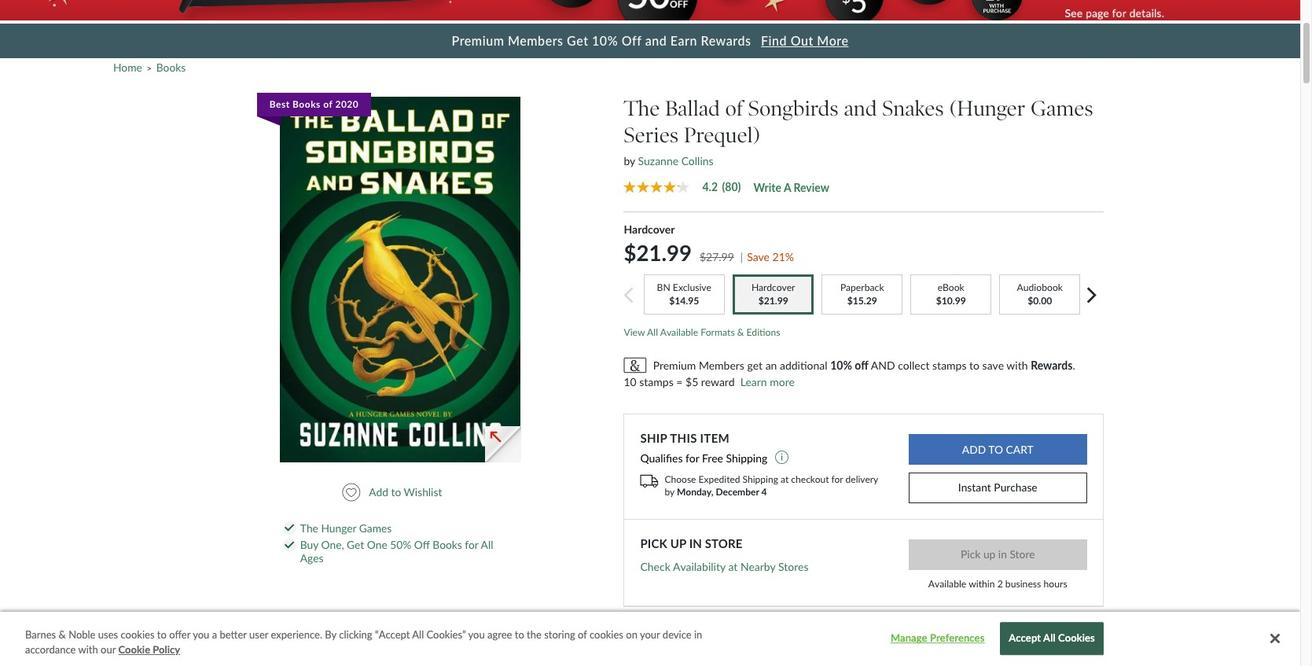 Task type: describe. For each thing, give the bounding box(es) containing it.
buy one, get one 50% off books for all ages link
[[300, 538, 508, 565]]

instant
[[959, 481, 992, 494]]

by inside choose expedited shipping at checkout for delivery by
[[665, 486, 675, 498]]

audiobook $0.00
[[1017, 281, 1063, 307]]

& inside barnes & noble uses cookies to offer you a better user experience. by clicking "accept all cookies" you agree to the storing of cookies on your device in accordance with our
[[59, 628, 66, 641]]

0 vertical spatial off
[[622, 33, 642, 48]]

(hunger
[[950, 96, 1026, 121]]

to inside premium members get an additional 10% off and collect stamps to save with rewards . 10 stamps = $5 reward learn more
[[970, 358, 980, 372]]

add to wishlist link
[[342, 484, 449, 501]]

for inside choose expedited shipping at checkout for delivery by
[[832, 473, 844, 485]]

"accept
[[375, 628, 410, 641]]

reward
[[702, 375, 735, 388]]

to up policy
[[157, 628, 167, 641]]

learn
[[741, 375, 767, 388]]

2
[[998, 578, 1004, 590]]

write a review button
[[754, 181, 830, 194]]

0 horizontal spatial and
[[646, 33, 667, 48]]

experience.
[[271, 628, 322, 641]]

in
[[690, 537, 702, 551]]

books inside the 'buy one, get one 50% off books for all ages'
[[433, 538, 462, 552]]

purchase
[[995, 481, 1038, 494]]

view all available formats & editions
[[624, 326, 781, 338]]

additional
[[780, 358, 828, 372]]

$10.99
[[936, 295, 966, 307]]

shipping inside choose expedited shipping at checkout for delivery by
[[743, 473, 779, 485]]

get
[[748, 358, 763, 372]]

premium members get an additional 10% off and collect stamps to save with rewards . 10 stamps = $5 reward learn more
[[624, 358, 1076, 388]]

best books of 2020 link
[[256, 93, 521, 462]]

delivery
[[846, 473, 879, 485]]

more
[[770, 375, 795, 388]]

all inside barnes & noble uses cookies to offer you a better user experience. by clicking "accept all cookies" you agree to the storing of cookies on your device in accordance with our
[[412, 628, 424, 641]]

books link
[[156, 60, 186, 74]]

one,
[[321, 538, 344, 552]]

for inside ship this item qualifies for free shipping
[[686, 451, 700, 465]]

in
[[695, 628, 703, 641]]

off
[[855, 358, 869, 372]]

best books of 2020
[[269, 98, 359, 110]]

buy
[[300, 538, 319, 552]]

an
[[766, 358, 778, 372]]

write
[[754, 181, 782, 194]]

the ballad of songbirds and snakes (hunger games series prequel) by suzanne collins
[[624, 96, 1094, 167]]

$27.99
[[700, 250, 735, 263]]

one
[[367, 538, 388, 552]]

10% inside premium members get an additional 10% off and collect stamps to save with rewards . 10 stamps = $5 reward learn more
[[831, 358, 853, 372]]

1 cookies from the left
[[121, 628, 155, 641]]

monday, december 4
[[677, 486, 767, 498]]

0 horizontal spatial rewards
[[701, 33, 752, 48]]

wishlist
[[404, 486, 442, 499]]

pick
[[641, 537, 668, 551]]

with inside premium members get an additional 10% off and collect stamps to save with rewards . 10 stamps = $5 reward learn more
[[1007, 358, 1029, 372]]

view all available formats & editions link
[[624, 326, 781, 338]]

cyber week deals! shop now image
[[0, 0, 1301, 20]]

members for get
[[699, 358, 745, 372]]

manage
[[891, 632, 928, 645]]

formats
[[701, 326, 735, 338]]

business hours
[[1006, 578, 1068, 590]]

agree
[[488, 628, 512, 641]]

at inside choose expedited shipping at checkout for delivery by
[[781, 473, 789, 485]]

series
[[624, 122, 679, 148]]

our
[[101, 644, 116, 656]]

add
[[369, 486, 389, 499]]

storing
[[545, 628, 576, 641]]

prequel)
[[684, 122, 761, 148]]

best
[[269, 98, 290, 110]]

item
[[701, 431, 730, 445]]

1 horizontal spatial stamps
[[933, 358, 967, 372]]

4.2
[[703, 180, 718, 193]]

premium for premium members get 10% off and earn rewards find out more
[[452, 33, 505, 48]]

instant purchase button
[[909, 473, 1088, 504]]

store
[[705, 537, 743, 551]]

$14.95
[[670, 295, 700, 307]]

$0.00
[[1028, 295, 1052, 307]]

earn
[[671, 33, 698, 48]]

with inside barnes & noble uses cookies to offer you a better user experience. by clicking "accept all cookies" you agree to the storing of cookies on your device in accordance with our
[[78, 644, 98, 656]]

1 you from the left
[[193, 628, 210, 641]]

a inside barnes & noble uses cookies to offer you a better user experience. by clicking "accept all cookies" you agree to the storing of cookies on your device in accordance with our
[[212, 628, 217, 641]]

exclusive
[[673, 281, 712, 293]]

audiobook
[[1017, 281, 1063, 293]]

0 vertical spatial books
[[156, 60, 186, 74]]

hardcover
[[624, 223, 675, 236]]

accept
[[1009, 632, 1042, 645]]

manage preferences
[[891, 632, 985, 645]]

cookie policy link
[[118, 643, 180, 658]]

cookie
[[118, 644, 150, 656]]

games inside the ballad of songbirds and snakes (hunger games series prequel) by suzanne collins
[[1031, 96, 1094, 121]]

pick up in store
[[641, 537, 743, 551]]

cookie policy
[[118, 644, 180, 656]]

check image
[[285, 525, 294, 532]]

qualifies
[[641, 451, 683, 465]]

the for ballad
[[624, 96, 660, 121]]

rewards inside premium members get an additional 10% off and collect stamps to save with rewards . 10 stamps = $5 reward learn more
[[1031, 358, 1073, 372]]

for inside the 'buy one, get one 50% off books for all ages'
[[465, 538, 479, 552]]

accept all cookies button
[[1001, 623, 1104, 655]]

monday,
[[677, 486, 714, 498]]

$5
[[686, 375, 699, 388]]

cookies
[[1059, 632, 1096, 645]]

the ballad of songbirds and snakes (hunger games series prequel) image
[[280, 97, 521, 462]]

.
[[1073, 358, 1076, 372]]

your
[[640, 628, 660, 641]]

premium for premium members get an additional 10% off and collect stamps to save with rewards . 10 stamps = $5 reward learn more
[[653, 358, 696, 372]]

1 horizontal spatial &
[[738, 326, 745, 338]]

device
[[663, 628, 692, 641]]

0 horizontal spatial at
[[729, 560, 738, 573]]

suzanne
[[638, 154, 679, 167]]

0 horizontal spatial games
[[359, 521, 392, 535]]

the hunger games
[[300, 521, 392, 535]]

within
[[969, 578, 995, 590]]

cookies"
[[427, 628, 466, 641]]

(80)
[[723, 180, 741, 193]]

available within 2 business hours
[[929, 578, 1068, 590]]

of for 2020
[[323, 98, 332, 110]]



Task type: locate. For each thing, give the bounding box(es) containing it.
bn exclusive $14.95
[[657, 281, 712, 307]]

save
[[983, 358, 1005, 372]]

0 horizontal spatial books
[[156, 60, 186, 74]]

games right (hunger
[[1031, 96, 1094, 121]]

0 horizontal spatial with
[[78, 644, 98, 656]]

stamps
[[933, 358, 967, 372], [640, 375, 674, 388]]

0 horizontal spatial a
[[212, 628, 217, 641]]

and
[[646, 33, 667, 48], [844, 96, 877, 121]]

of inside barnes & noble uses cookies to offer you a better user experience. by clicking "accept all cookies" you agree to the storing of cookies on your device in accordance with our
[[578, 628, 587, 641]]

cookies left on
[[590, 628, 624, 641]]

privacy alert dialog
[[0, 612, 1301, 666]]

of inside the ballad of songbirds and snakes (hunger games series prequel) by suzanne collins
[[726, 96, 743, 121]]

1 horizontal spatial the
[[624, 96, 660, 121]]

and left earn
[[646, 33, 667, 48]]

games up one
[[359, 521, 392, 535]]

1 horizontal spatial available
[[929, 578, 967, 590]]

on
[[626, 628, 638, 641]]

the inside the ballad of songbirds and snakes (hunger games series prequel) by suzanne collins
[[624, 96, 660, 121]]

1 vertical spatial books
[[292, 98, 320, 110]]

shipping up 4
[[743, 473, 779, 485]]

members inside premium members get an additional 10% off and collect stamps to save with rewards . 10 stamps = $5 reward learn more
[[699, 358, 745, 372]]

0 horizontal spatial stamps
[[640, 375, 674, 388]]

10%
[[592, 33, 618, 48], [831, 358, 853, 372]]

by left the suzanne
[[624, 154, 636, 167]]

check image
[[285, 542, 294, 549]]

to right add
[[391, 486, 401, 499]]

1 vertical spatial get
[[347, 538, 364, 552]]

0 horizontal spatial premium
[[452, 33, 505, 48]]

by down choose at bottom right
[[665, 486, 675, 498]]

1 horizontal spatial a
[[784, 181, 791, 194]]

0 vertical spatial the
[[624, 96, 660, 121]]

1 horizontal spatial off
[[622, 33, 642, 48]]

off down cyber week deals! shop now image
[[622, 33, 642, 48]]

0 horizontal spatial the
[[300, 521, 318, 535]]

by
[[325, 628, 337, 641]]

get down cyber week deals! shop now image
[[567, 33, 589, 48]]

1 horizontal spatial 10%
[[831, 358, 853, 372]]

save 21%
[[747, 250, 795, 263]]

get for one,
[[347, 538, 364, 552]]

december
[[716, 486, 760, 498]]

user
[[249, 628, 268, 641]]

choose expedited shipping at checkout for delivery by
[[665, 473, 879, 498]]

&
[[738, 326, 745, 338], [59, 628, 66, 641]]

hunger
[[321, 521, 357, 535]]

shipping inside ship this item qualifies for free shipping
[[726, 451, 768, 465]]

4.2 (80)
[[703, 180, 741, 193]]

with down 'noble'
[[78, 644, 98, 656]]

a right write
[[784, 181, 791, 194]]

1 vertical spatial rewards
[[1031, 358, 1073, 372]]

$21.99
[[624, 240, 692, 266]]

of up prequel)
[[726, 96, 743, 121]]

2 horizontal spatial of
[[726, 96, 743, 121]]

at down store
[[729, 560, 738, 573]]

ages
[[300, 551, 324, 565]]

2 you from the left
[[468, 628, 485, 641]]

policy
[[153, 644, 180, 656]]

at left the checkout
[[781, 473, 789, 485]]

1 vertical spatial members
[[699, 358, 745, 372]]

up
[[671, 537, 687, 551]]

& up accordance
[[59, 628, 66, 641]]

1 horizontal spatial books
[[292, 98, 320, 110]]

0 vertical spatial premium
[[452, 33, 505, 48]]

the up buy
[[300, 521, 318, 535]]

1 vertical spatial stamps
[[640, 375, 674, 388]]

0 horizontal spatial you
[[193, 628, 210, 641]]

check availability at nearby stores link
[[641, 560, 809, 573]]

rewards right save in the bottom of the page
[[1031, 358, 1073, 372]]

all inside button
[[1044, 632, 1056, 645]]

0 vertical spatial and
[[646, 33, 667, 48]]

2 vertical spatial for
[[465, 538, 479, 552]]

cookies
[[121, 628, 155, 641], [590, 628, 624, 641]]

0 horizontal spatial of
[[323, 98, 332, 110]]

excerpt image
[[485, 427, 521, 463]]

and left snakes
[[844, 96, 877, 121]]

1 vertical spatial premium
[[653, 358, 696, 372]]

you right the offer
[[193, 628, 210, 641]]

a left the 'better'
[[212, 628, 217, 641]]

premium
[[452, 33, 505, 48], [653, 358, 696, 372]]

=
[[677, 375, 683, 388]]

the
[[624, 96, 660, 121], [300, 521, 318, 535]]

and
[[871, 358, 896, 372]]

check
[[641, 560, 671, 573]]

1 horizontal spatial for
[[686, 451, 700, 465]]

with
[[1007, 358, 1029, 372], [78, 644, 98, 656]]

1 horizontal spatial get
[[567, 33, 589, 48]]

1 vertical spatial 10%
[[831, 358, 853, 372]]

better
[[220, 628, 247, 641]]

0 vertical spatial a
[[784, 181, 791, 194]]

0 horizontal spatial &
[[59, 628, 66, 641]]

1 horizontal spatial you
[[468, 628, 485, 641]]

free
[[702, 451, 724, 465]]

$15.29
[[847, 295, 877, 307]]

0 vertical spatial for
[[686, 451, 700, 465]]

10% down cyber week deals! shop now image
[[592, 33, 618, 48]]

availability
[[673, 560, 726, 573]]

instant purchase
[[959, 481, 1038, 494]]

the for hunger
[[300, 521, 318, 535]]

0 vertical spatial rewards
[[701, 33, 752, 48]]

more
[[818, 33, 849, 48]]

1 vertical spatial by
[[665, 486, 675, 498]]

0 vertical spatial at
[[781, 473, 789, 485]]

games
[[1031, 96, 1094, 121], [359, 521, 392, 535]]

None submit
[[909, 435, 1088, 465], [909, 540, 1088, 571], [909, 435, 1088, 465], [909, 540, 1088, 571]]

1 vertical spatial available
[[929, 578, 967, 590]]

ebook
[[938, 281, 965, 293]]

0 vertical spatial members
[[508, 33, 564, 48]]

of
[[726, 96, 743, 121], [323, 98, 332, 110], [578, 628, 587, 641]]

with right save in the bottom of the page
[[1007, 358, 1029, 372]]

0 horizontal spatial by
[[624, 154, 636, 167]]

1 horizontal spatial and
[[844, 96, 877, 121]]

0 horizontal spatial off
[[414, 538, 430, 552]]

get
[[567, 33, 589, 48], [347, 538, 364, 552]]

10
[[624, 375, 637, 388]]

off
[[622, 33, 642, 48], [414, 538, 430, 552]]

1 horizontal spatial members
[[699, 358, 745, 372]]

of right storing
[[578, 628, 587, 641]]

1 vertical spatial games
[[359, 521, 392, 535]]

1 horizontal spatial of
[[578, 628, 587, 641]]

0 vertical spatial shipping
[[726, 451, 768, 465]]

get for members
[[567, 33, 589, 48]]

ebook $10.99
[[936, 281, 966, 307]]

0 vertical spatial games
[[1031, 96, 1094, 121]]

0 vertical spatial stamps
[[933, 358, 967, 372]]

buy one, get one 50% off books for all ages
[[300, 538, 494, 565]]

1 vertical spatial the
[[300, 521, 318, 535]]

this
[[670, 431, 697, 445]]

1 vertical spatial with
[[78, 644, 98, 656]]

members for get
[[508, 33, 564, 48]]

all inside the 'buy one, get one 50% off books for all ages'
[[481, 538, 494, 552]]

view
[[624, 326, 645, 338]]

10% left off
[[831, 358, 853, 372]]

0 horizontal spatial 10%
[[592, 33, 618, 48]]

to left the
[[515, 628, 525, 641]]

the hunger games link
[[300, 521, 392, 535]]

shipping
[[726, 451, 768, 465], [743, 473, 779, 485]]

by inside the ballad of songbirds and snakes (hunger games series prequel) by suzanne collins
[[624, 154, 636, 167]]

expedited
[[699, 473, 741, 485]]

and inside the ballad of songbirds and snakes (hunger games series prequel) by suzanne collins
[[844, 96, 877, 121]]

0 horizontal spatial available
[[661, 326, 699, 338]]

books right best
[[292, 98, 320, 110]]

2 horizontal spatial for
[[832, 473, 844, 485]]

accept all cookies
[[1009, 632, 1096, 645]]

1 horizontal spatial by
[[665, 486, 675, 498]]

1 horizontal spatial at
[[781, 473, 789, 485]]

for
[[686, 451, 700, 465], [832, 473, 844, 485], [465, 538, 479, 552]]

1 horizontal spatial cookies
[[590, 628, 624, 641]]

snakes
[[883, 96, 945, 121]]

for left free
[[686, 451, 700, 465]]

premium inside premium members get an additional 10% off and collect stamps to save with rewards . 10 stamps = $5 reward learn more
[[653, 358, 696, 372]]

clicking
[[339, 628, 373, 641]]

available down "$14.95"
[[661, 326, 699, 338]]

out
[[791, 33, 814, 48]]

cookies up cookie at the left of page
[[121, 628, 155, 641]]

for left delivery
[[832, 473, 844, 485]]

to left save in the bottom of the page
[[970, 358, 980, 372]]

collins
[[682, 154, 714, 167]]

to
[[970, 358, 980, 372], [391, 486, 401, 499], [157, 628, 167, 641], [515, 628, 525, 641]]

songbirds
[[749, 96, 839, 121]]

1 horizontal spatial with
[[1007, 358, 1029, 372]]

off right 50%
[[414, 538, 430, 552]]

0 horizontal spatial get
[[347, 538, 364, 552]]

1 vertical spatial for
[[832, 473, 844, 485]]

members
[[508, 33, 564, 48], [699, 358, 745, 372]]

premium members get 10% off and earn rewards find out more
[[452, 33, 849, 48]]

of for songbirds
[[726, 96, 743, 121]]

1 vertical spatial shipping
[[743, 473, 779, 485]]

editions
[[747, 326, 781, 338]]

& left editions
[[738, 326, 745, 338]]

shipping right free
[[726, 451, 768, 465]]

1 vertical spatial &
[[59, 628, 66, 641]]

get down "the hunger games" link at the left of page
[[347, 538, 364, 552]]

off inside the 'buy one, get one 50% off books for all ages'
[[414, 538, 430, 552]]

bn
[[657, 281, 671, 293]]

2 cookies from the left
[[590, 628, 624, 641]]

2 horizontal spatial books
[[433, 538, 462, 552]]

0 horizontal spatial for
[[465, 538, 479, 552]]

1 vertical spatial a
[[212, 628, 217, 641]]

0 vertical spatial available
[[661, 326, 699, 338]]

books right 50%
[[433, 538, 462, 552]]

noble
[[69, 628, 96, 641]]

uses
[[98, 628, 118, 641]]

stamps right collect
[[933, 358, 967, 372]]

1 horizontal spatial games
[[1031, 96, 1094, 121]]

0 vertical spatial by
[[624, 154, 636, 167]]

1 vertical spatial and
[[844, 96, 877, 121]]

1 vertical spatial at
[[729, 560, 738, 573]]

1 vertical spatial off
[[414, 538, 430, 552]]

offer
[[169, 628, 191, 641]]

the
[[527, 628, 542, 641]]

barnes
[[25, 628, 56, 641]]

4
[[762, 486, 767, 498]]

0 vertical spatial get
[[567, 33, 589, 48]]

0 vertical spatial &
[[738, 326, 745, 338]]

the up series
[[624, 96, 660, 121]]

preferences
[[931, 632, 985, 645]]

available left within
[[929, 578, 967, 590]]

home link
[[113, 60, 142, 74]]

get inside the 'buy one, get one 50% off books for all ages'
[[347, 538, 364, 552]]

0 horizontal spatial members
[[508, 33, 564, 48]]

you left agree
[[468, 628, 485, 641]]

0 vertical spatial with
[[1007, 358, 1029, 372]]

for right 50%
[[465, 538, 479, 552]]

1 horizontal spatial premium
[[653, 358, 696, 372]]

of left 2020
[[323, 98, 332, 110]]

nearby stores
[[741, 560, 809, 573]]

ship this item qualifies for free shipping
[[641, 431, 771, 465]]

0 horizontal spatial cookies
[[121, 628, 155, 641]]

0 vertical spatial 10%
[[592, 33, 618, 48]]

2 vertical spatial books
[[433, 538, 462, 552]]

1 horizontal spatial rewards
[[1031, 358, 1073, 372]]

books right home
[[156, 60, 186, 74]]

rewards right earn
[[701, 33, 752, 48]]

available
[[661, 326, 699, 338], [929, 578, 967, 590]]

paperback $15.29
[[840, 281, 884, 307]]

find
[[761, 33, 788, 48]]

stamps left '='
[[640, 375, 674, 388]]



Task type: vqa. For each thing, say whether or not it's contained in the screenshot.
[ORIGINAL
no



